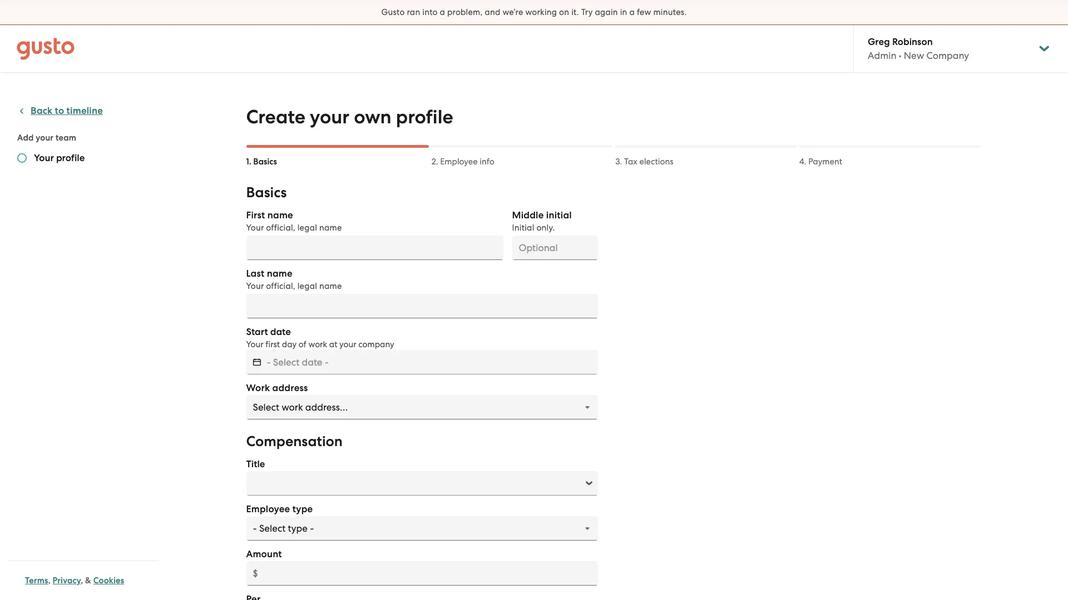 Task type: locate. For each thing, give the bounding box(es) containing it.
1 horizontal spatial employee
[[440, 157, 478, 167]]

employee left type
[[246, 504, 290, 516]]

initial
[[512, 223, 534, 233]]

your for add
[[36, 133, 54, 143]]

your inside first name your official, legal name
[[246, 223, 264, 233]]

calendar outline image
[[253, 357, 261, 368]]

your down the first
[[246, 223, 264, 233]]

0 horizontal spatial a
[[440, 7, 445, 17]]

again
[[595, 7, 618, 17]]

basics up the first
[[246, 184, 287, 201]]

employee left info
[[440, 157, 478, 167]]

1 vertical spatial your
[[36, 133, 54, 143]]

only.
[[537, 223, 555, 233]]

1 horizontal spatial a
[[630, 7, 635, 17]]

terms
[[25, 576, 48, 586]]

last
[[246, 268, 265, 280]]

1 vertical spatial profile
[[56, 152, 85, 164]]

cookies button
[[93, 575, 124, 588]]

profile right own
[[396, 106, 453, 129]]

a right into
[[440, 7, 445, 17]]

at
[[329, 340, 337, 350]]

info
[[480, 157, 494, 167]]

legal up "start date your first day of work at your company"
[[297, 282, 317, 292]]

1 vertical spatial legal
[[297, 282, 317, 292]]

to
[[55, 105, 64, 117]]

greg robinson admin • new company
[[868, 36, 969, 61]]

your right add
[[36, 133, 54, 143]]

0 horizontal spatial ,
[[48, 576, 51, 586]]

Last name field
[[246, 294, 598, 319]]

0 horizontal spatial profile
[[56, 152, 85, 164]]

terms , privacy , & cookies
[[25, 576, 124, 586]]

employee info
[[440, 157, 494, 167]]

your inside "start date your first day of work at your company"
[[246, 340, 264, 350]]

a right in
[[630, 7, 635, 17]]

your profile
[[34, 152, 85, 164]]

first
[[246, 210, 265, 221]]

official, up date
[[266, 282, 295, 292]]

name up 'first name' 'field'
[[319, 223, 342, 233]]

privacy
[[53, 576, 81, 586]]

legal for last name
[[297, 282, 317, 292]]

1 vertical spatial official,
[[266, 282, 295, 292]]

profile down team
[[56, 152, 85, 164]]

your down last
[[246, 282, 264, 292]]

into
[[422, 7, 438, 17]]

, left the privacy link
[[48, 576, 51, 586]]

, left &
[[81, 576, 83, 586]]

amount
[[246, 549, 282, 561]]

2 vertical spatial your
[[339, 340, 356, 350]]

0 vertical spatial your
[[310, 106, 349, 129]]

basics down 'create'
[[253, 157, 277, 167]]

1 horizontal spatial ,
[[81, 576, 83, 586]]

own
[[354, 106, 392, 129]]

employee
[[440, 157, 478, 167], [246, 504, 290, 516]]

your inside last name your official, legal name
[[246, 282, 264, 292]]

official,
[[266, 223, 295, 233], [266, 282, 295, 292]]

profile
[[396, 106, 453, 129], [56, 152, 85, 164]]

name up "start date your first day of work at your company"
[[319, 282, 342, 292]]

official, inside last name your official, legal name
[[266, 282, 295, 292]]

your down start
[[246, 340, 264, 350]]

,
[[48, 576, 51, 586], [81, 576, 83, 586]]

0 vertical spatial profile
[[396, 106, 453, 129]]

2 legal from the top
[[297, 282, 317, 292]]

a
[[440, 7, 445, 17], [630, 7, 635, 17]]

legal
[[297, 223, 317, 233], [297, 282, 317, 292]]

on
[[559, 7, 569, 17]]

employee type
[[246, 504, 313, 516]]

your for first name
[[246, 223, 264, 233]]

tax elections
[[624, 157, 674, 167]]

first
[[266, 340, 280, 350]]

legal up last name your official, legal name
[[297, 223, 317, 233]]

your left own
[[310, 106, 349, 129]]

new
[[904, 50, 924, 61]]

name right last
[[267, 268, 293, 280]]

add your team
[[17, 133, 76, 143]]

tax
[[624, 157, 638, 167]]

1 vertical spatial employee
[[246, 504, 290, 516]]

team
[[56, 133, 76, 143]]

0 horizontal spatial employee
[[246, 504, 290, 516]]

0 vertical spatial official,
[[266, 223, 295, 233]]

0 vertical spatial legal
[[297, 223, 317, 233]]

legal for first name
[[297, 223, 317, 233]]

basics
[[253, 157, 277, 167], [246, 184, 287, 201]]

your right at
[[339, 340, 356, 350]]

company
[[927, 50, 969, 61]]

your
[[34, 152, 54, 164], [246, 223, 264, 233], [246, 282, 264, 292], [246, 340, 264, 350]]

work address
[[246, 383, 308, 394]]

1 vertical spatial basics
[[246, 184, 287, 201]]

gusto ran into a problem, and we're working on it. try again in a few minutes.
[[381, 7, 687, 17]]

legal inside first name your official, legal name
[[297, 223, 317, 233]]

Start date field
[[267, 351, 598, 375]]

create your own profile
[[246, 106, 453, 129]]

2 official, from the top
[[266, 282, 295, 292]]

legal inside last name your official, legal name
[[297, 282, 317, 292]]

name right the first
[[267, 210, 293, 221]]

back
[[31, 105, 52, 117]]

Middle initial field
[[512, 236, 598, 260]]

your
[[310, 106, 349, 129], [36, 133, 54, 143], [339, 340, 356, 350]]

1 legal from the top
[[297, 223, 317, 233]]

0 vertical spatial employee
[[440, 157, 478, 167]]

1 official, from the top
[[266, 223, 295, 233]]

start
[[246, 327, 268, 338]]

we're
[[503, 7, 523, 17]]

official, inside first name your official, legal name
[[266, 223, 295, 233]]

official, up last name your official, legal name
[[266, 223, 295, 233]]

first name your official, legal name
[[246, 210, 342, 233]]

middle initial initial only.
[[512, 210, 572, 233]]

title
[[246, 459, 265, 471]]

of
[[299, 340, 306, 350]]

name
[[267, 210, 293, 221], [319, 223, 342, 233], [267, 268, 293, 280], [319, 282, 342, 292]]



Task type: vqa. For each thing, say whether or not it's contained in the screenshot.
your inside START DATE YOUR FIRST DAY OF WORK AT YOUR COMPANY
yes



Task type: describe. For each thing, give the bounding box(es) containing it.
First name field
[[246, 236, 503, 260]]

company
[[359, 340, 394, 350]]

privacy link
[[53, 576, 81, 586]]

compensation
[[246, 433, 343, 451]]

home image
[[17, 38, 75, 60]]

last name your official, legal name
[[246, 268, 342, 292]]

payment
[[809, 157, 842, 167]]

working
[[525, 7, 557, 17]]

problem,
[[447, 7, 483, 17]]

ran
[[407, 7, 420, 17]]

type
[[292, 504, 313, 516]]

your for start date
[[246, 340, 264, 350]]

•
[[899, 50, 902, 61]]

in
[[620, 7, 627, 17]]

it.
[[571, 7, 579, 17]]

Amount field
[[246, 562, 598, 586]]

1 , from the left
[[48, 576, 51, 586]]

date
[[270, 327, 291, 338]]

add
[[17, 133, 34, 143]]

robinson
[[892, 36, 933, 48]]

employee for employee type
[[246, 504, 290, 516]]

initial
[[546, 210, 572, 221]]

gusto
[[381, 7, 405, 17]]

2 , from the left
[[81, 576, 83, 586]]

create
[[246, 106, 305, 129]]

minutes.
[[653, 7, 687, 17]]

your down add your team
[[34, 152, 54, 164]]

day
[[282, 340, 297, 350]]

and
[[485, 7, 500, 17]]

elections
[[640, 157, 674, 167]]

your inside "start date your first day of work at your company"
[[339, 340, 356, 350]]

greg
[[868, 36, 890, 48]]

work
[[308, 340, 327, 350]]

official, for last name
[[266, 282, 295, 292]]

few
[[637, 7, 651, 17]]

official, for first name
[[266, 223, 295, 233]]

try
[[581, 7, 593, 17]]

address
[[272, 383, 308, 394]]

work
[[246, 383, 270, 394]]

cookies
[[93, 576, 124, 586]]

back to timeline
[[31, 105, 103, 117]]

0 vertical spatial basics
[[253, 157, 277, 167]]

terms link
[[25, 576, 48, 586]]

1 a from the left
[[440, 7, 445, 17]]

your for create
[[310, 106, 349, 129]]

&
[[85, 576, 91, 586]]

admin
[[868, 50, 897, 61]]

check image
[[17, 154, 27, 163]]

back to timeline button
[[17, 105, 103, 118]]

your for last name
[[246, 282, 264, 292]]

middle
[[512, 210, 544, 221]]

1 horizontal spatial profile
[[396, 106, 453, 129]]

start date your first day of work at your company
[[246, 327, 394, 350]]

timeline
[[67, 105, 103, 117]]

employee for employee info
[[440, 157, 478, 167]]

2 a from the left
[[630, 7, 635, 17]]



